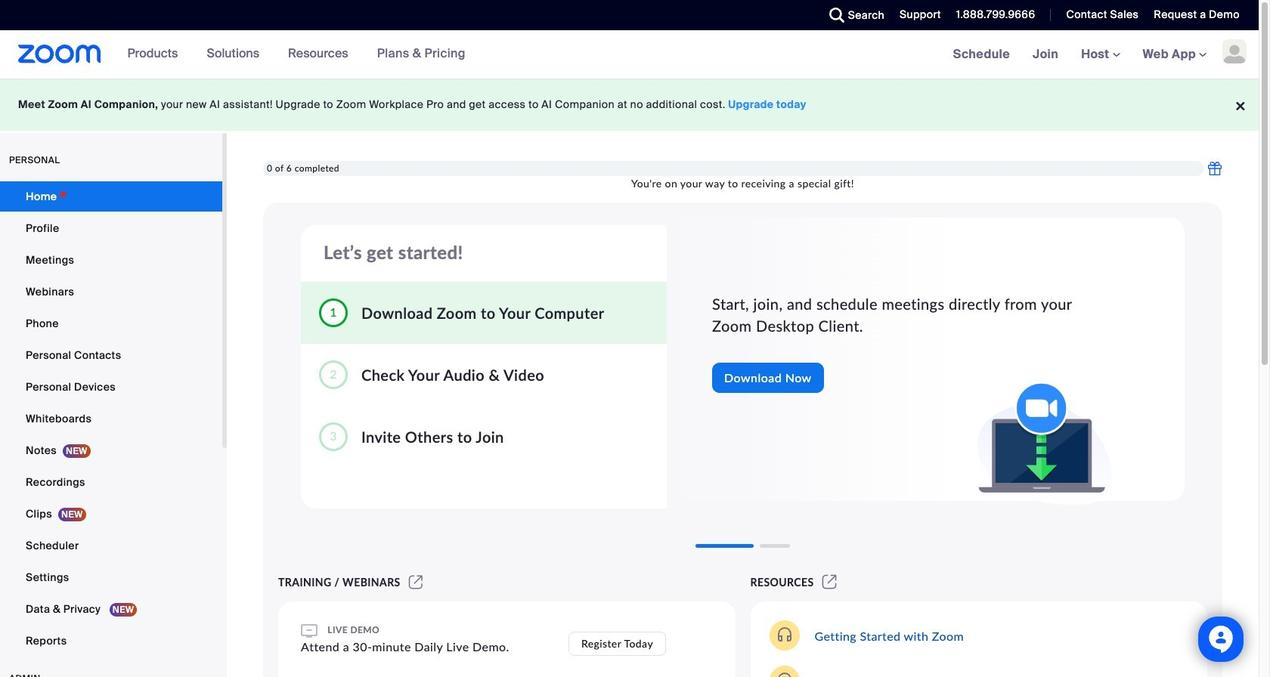 Task type: vqa. For each thing, say whether or not it's contained in the screenshot.
"ai"
no



Task type: locate. For each thing, give the bounding box(es) containing it.
window new image
[[407, 576, 425, 589]]

profile picture image
[[1223, 39, 1247, 64]]

footer
[[0, 79, 1259, 131]]

banner
[[0, 30, 1259, 79]]



Task type: describe. For each thing, give the bounding box(es) containing it.
product information navigation
[[101, 30, 477, 79]]

window new image
[[820, 576, 840, 589]]

meetings navigation
[[942, 30, 1259, 79]]

personal menu menu
[[0, 182, 222, 658]]

zoom logo image
[[18, 45, 101, 64]]



